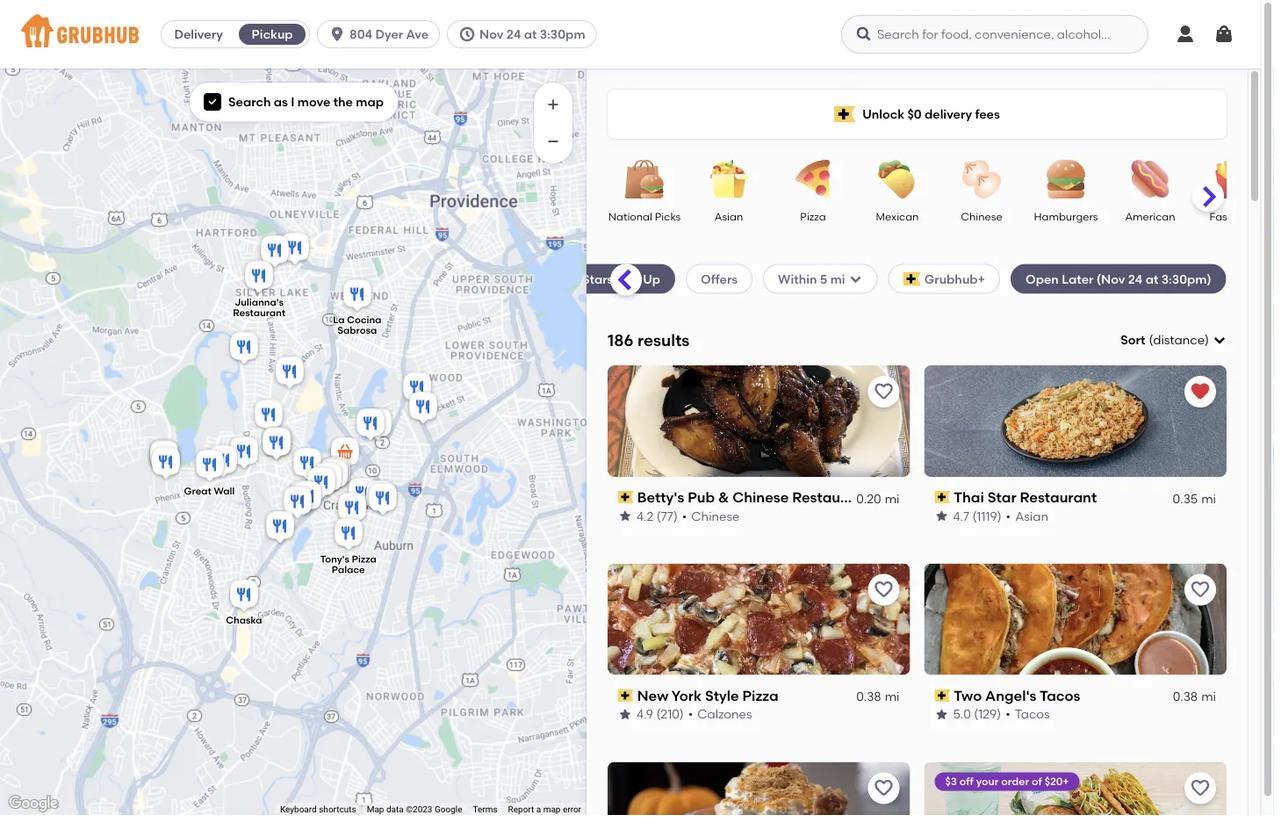 Task type: locate. For each thing, give the bounding box(es) containing it.
hamburgers image
[[1036, 160, 1097, 199]]

star icon image for thai star restaurant
[[935, 509, 949, 523]]

(1119)
[[973, 508, 1002, 523]]

1 horizontal spatial asian
[[1015, 508, 1049, 523]]

4 stars and up
[[572, 271, 661, 286]]

mi for new york style pizza
[[885, 689, 900, 704]]

svg image right )
[[1213, 333, 1227, 347]]

save this restaurant button for betty's pub & chinese restaurant
[[868, 376, 900, 407]]

your
[[976, 775, 999, 788]]

pickup
[[252, 27, 293, 42]]

order
[[1002, 775, 1030, 788]]

mi for betty's pub & chinese restaurant
[[885, 491, 900, 506]]

1 0.38 from the left
[[857, 689, 882, 704]]

walt's roast beef - cranston image
[[310, 460, 345, 499]]

unlock
[[863, 107, 905, 122]]

sakos pizza image
[[287, 478, 322, 516]]

0.38 mi for two angel's tacos
[[1173, 689, 1216, 704]]

Search for food, convenience, alcohol... search field
[[841, 15, 1149, 54]]

1 horizontal spatial svg image
[[1213, 333, 1227, 347]]

0 vertical spatial chinese
[[961, 210, 1003, 223]]

great
[[184, 485, 212, 497]]

24
[[507, 27, 521, 42], [1128, 271, 1143, 286]]

picks
[[655, 210, 681, 223]]

0 horizontal spatial restaurant
[[233, 307, 286, 319]]

1 vertical spatial 24
[[1128, 271, 1143, 286]]

star icon image left 4.2
[[618, 509, 632, 523]]

error
[[563, 804, 581, 815]]

0 horizontal spatial grubhub plus flag logo image
[[835, 106, 856, 123]]

results
[[638, 330, 690, 350]]

2 vertical spatial pizza
[[743, 687, 779, 704]]

0 horizontal spatial asian
[[715, 210, 743, 223]]

1 vertical spatial grubhub plus flag logo image
[[903, 272, 921, 286]]

2 0.38 from the left
[[1173, 689, 1198, 704]]

pizza right style
[[743, 687, 779, 704]]

chinese
[[961, 210, 1003, 223], [733, 489, 789, 506], [692, 508, 740, 523]]

restaurant inside julianna's restaurant la cocina sabrosa
[[233, 307, 286, 319]]

save this restaurant button for two angel's tacos
[[1185, 574, 1216, 606]]

mexican image
[[867, 160, 928, 199]]

svg image
[[1175, 24, 1196, 45], [1214, 24, 1235, 45], [329, 25, 346, 43], [459, 25, 476, 43], [856, 25, 873, 43], [207, 97, 218, 107]]

betty's pub & chinese restaurant image
[[251, 397, 286, 436]]

within 5 mi
[[778, 271, 845, 286]]

0 horizontal spatial 0.38 mi
[[857, 689, 900, 704]]

grubhub plus flag logo image left "unlock"
[[835, 106, 856, 123]]

pizza down pizza image
[[800, 210, 826, 223]]

svg image
[[849, 272, 863, 286], [1213, 333, 1227, 347]]

subscription pass image
[[935, 689, 951, 702]]

two angel's tacos logo image
[[924, 564, 1227, 675]]

subscription pass image left new
[[618, 689, 634, 702]]

chinese down chinese 'image' at the top
[[961, 210, 1003, 223]]

piezoni's image
[[316, 457, 351, 495]]

save this restaurant button
[[868, 376, 900, 407], [868, 574, 900, 606], [1185, 574, 1216, 606], [868, 773, 900, 804], [1185, 773, 1216, 804]]

24 right nov
[[507, 27, 521, 42]]

keyboard
[[280, 804, 317, 815]]

• down york
[[688, 707, 693, 722]]

star icon image for new york style pizza
[[618, 707, 632, 721]]

open
[[1026, 271, 1059, 286]]

map
[[356, 94, 384, 109], [543, 804, 561, 815]]

1 horizontal spatial pizza
[[743, 687, 779, 704]]

ginza asian bistro image
[[365, 480, 401, 519]]

hamburgers
[[1034, 210, 1098, 223]]

1 horizontal spatial 0.38 mi
[[1173, 689, 1216, 704]]

chinese down & at the right of page
[[692, 508, 740, 523]]

1 vertical spatial tacos
[[1015, 707, 1050, 722]]

angel's
[[986, 687, 1037, 704]]

star icon image down subscription pass icon
[[935, 707, 949, 721]]

2 horizontal spatial restaurant
[[1020, 489, 1097, 506]]

2 vertical spatial chinese
[[692, 508, 740, 523]]

palace
[[332, 564, 365, 576]]

0 vertical spatial svg image
[[849, 272, 863, 286]]

0.38
[[857, 689, 882, 704], [1173, 689, 1198, 704]]

calzones
[[698, 707, 752, 722]]

svg image inside "field"
[[1213, 333, 1227, 347]]

0 vertical spatial map
[[356, 94, 384, 109]]

$3
[[946, 775, 957, 788]]

terms link
[[473, 804, 498, 815]]

asian down asian image
[[715, 210, 743, 223]]

the thirsty beaver image
[[147, 438, 182, 477]]

main navigation navigation
[[0, 0, 1261, 69]]

0 horizontal spatial map
[[356, 94, 384, 109]]

4.2 (77)
[[637, 508, 678, 523]]

national picks image
[[614, 160, 675, 199]]

)
[[1205, 332, 1209, 347]]

0 vertical spatial tacos
[[1040, 687, 1081, 704]]

terms
[[473, 804, 498, 815]]

0 vertical spatial pizza
[[800, 210, 826, 223]]

save this restaurant button for new york style pizza
[[868, 574, 900, 606]]

804 dyer ave
[[350, 27, 429, 42]]

map right the
[[356, 94, 384, 109]]

chinese right & at the right of page
[[733, 489, 789, 506]]

0.38 mi for new york style pizza
[[857, 689, 900, 704]]

&
[[719, 489, 729, 506]]

24 right the (nov
[[1128, 271, 1143, 286]]

delivery
[[174, 27, 223, 42]]

google image
[[4, 792, 62, 815]]

1 horizontal spatial map
[[543, 804, 561, 815]]

asian image
[[698, 160, 760, 199]]

tacos
[[1040, 687, 1081, 704], [1015, 707, 1050, 722]]

0 horizontal spatial 24
[[507, 27, 521, 42]]

save this restaurant image for new york style pizza
[[874, 579, 895, 601]]

0 horizontal spatial at
[[524, 27, 537, 42]]

subscription pass image left thai
[[935, 491, 951, 503]]

new york style pizza image
[[260, 424, 295, 463]]

0 horizontal spatial 0.38
[[857, 689, 882, 704]]

of
[[1032, 775, 1042, 788]]

grubhub+
[[925, 271, 986, 286]]

betty's pub & chinese restaurant
[[637, 489, 869, 506]]

1 horizontal spatial 0.38
[[1173, 689, 1198, 704]]

svg image inside 804 dyer ave button
[[329, 25, 346, 43]]

1 horizontal spatial 24
[[1128, 271, 1143, 286]]

0.38 mi
[[857, 689, 900, 704], [1173, 689, 1216, 704]]

• for york
[[688, 707, 693, 722]]

taco bell image
[[272, 354, 307, 393]]

0 vertical spatial grubhub plus flag logo image
[[835, 106, 856, 123]]

• right (77)
[[682, 508, 687, 523]]

• down star
[[1006, 508, 1011, 523]]

grubhub plus flag logo image left grubhub+
[[903, 272, 921, 286]]

0 vertical spatial 24
[[507, 27, 521, 42]]

2 horizontal spatial pizza
[[800, 210, 826, 223]]

5
[[820, 271, 828, 286]]

0.35
[[1173, 491, 1198, 506]]

• down angel's
[[1006, 707, 1011, 722]]

3:30pm)
[[1162, 271, 1212, 286]]

star icon image left '4.7'
[[935, 509, 949, 523]]

7 eleven image
[[328, 435, 363, 473]]

tacos down two angel's tacos
[[1015, 707, 1050, 722]]

tacos up • tacos on the right of page
[[1040, 687, 1081, 704]]

restaurant
[[233, 307, 286, 319], [792, 489, 869, 506], [1020, 489, 1097, 506]]

pizza inside tony's pizza palace
[[352, 553, 377, 565]]

nov 24 at 3:30pm
[[480, 27, 585, 42]]

0 horizontal spatial pizza
[[352, 553, 377, 565]]

save this restaurant image
[[874, 381, 895, 402], [874, 579, 895, 601], [1190, 579, 1211, 601], [874, 778, 895, 799], [1190, 778, 1211, 799]]

chaska image
[[227, 577, 262, 616]]

1 vertical spatial svg image
[[1213, 333, 1227, 347]]

sort
[[1121, 332, 1146, 347]]

0.38 for two angel's tacos
[[1173, 689, 1198, 704]]

• chinese
[[682, 508, 740, 523]]

asian
[[715, 210, 743, 223], [1015, 508, 1049, 523]]

1 vertical spatial pizza
[[352, 553, 377, 565]]

julianna's
[[235, 296, 284, 308]]

svg image inside nov 24 at 3:30pm button
[[459, 25, 476, 43]]

chinafun image
[[290, 445, 325, 484]]

star icon image for betty's pub & chinese restaurant
[[618, 509, 632, 523]]

honey dew donuts image
[[147, 437, 182, 476]]

the
[[333, 94, 353, 109]]

©2023
[[406, 804, 433, 815]]

star
[[988, 489, 1017, 506]]

at left 3:30pm)
[[1146, 271, 1159, 286]]

fees
[[975, 107, 1000, 122]]

• for star
[[1006, 508, 1011, 523]]

0 vertical spatial asian
[[715, 210, 743, 223]]

distance
[[1153, 332, 1205, 347]]

national picks
[[608, 210, 681, 223]]

data
[[386, 804, 404, 815]]

wall
[[214, 485, 235, 497]]

subscription pass image for thai star restaurant
[[935, 491, 951, 503]]

0 vertical spatial at
[[524, 27, 537, 42]]

$0
[[908, 107, 922, 122]]

star icon image
[[618, 509, 632, 523], [935, 509, 949, 523], [618, 707, 632, 721], [935, 707, 949, 721]]

804
[[350, 27, 373, 42]]

tony's pizza palace
[[320, 553, 377, 576]]

report
[[508, 804, 534, 815]]

up
[[643, 271, 661, 286]]

star icon image left 4.9
[[618, 707, 632, 721]]

new york style pizza logo image
[[608, 564, 910, 675]]

i
[[291, 94, 295, 109]]

subscription pass image left betty's
[[618, 491, 634, 503]]

at left 3:30pm
[[524, 27, 537, 42]]

lunch box restaurant image
[[363, 478, 398, 516]]

svg image right 5
[[849, 272, 863, 286]]

two
[[954, 687, 982, 704]]

0.20
[[857, 491, 882, 506]]

american image
[[1120, 160, 1181, 199]]

map right a
[[543, 804, 561, 815]]

•
[[682, 508, 687, 523], [1006, 508, 1011, 523], [688, 707, 693, 722], [1006, 707, 1011, 722]]

grubhub plus flag logo image
[[835, 106, 856, 123], [903, 272, 921, 286]]

subscription pass image
[[618, 491, 634, 503], [935, 491, 951, 503], [618, 689, 634, 702]]

none field containing sort
[[1121, 331, 1227, 349]]

nov
[[480, 27, 504, 42]]

asian down "thai star restaurant"
[[1015, 508, 1049, 523]]

2 0.38 mi from the left
[[1173, 689, 1216, 704]]

pizza right tony's on the left bottom of the page
[[352, 553, 377, 565]]

keyboard shortcuts
[[280, 804, 356, 815]]

star icon image for two angel's tacos
[[935, 707, 949, 721]]

1 vertical spatial at
[[1146, 271, 1159, 286]]

olneyville new york system image
[[263, 509, 298, 547]]

pub
[[688, 489, 715, 506]]

julianna's restaurant la cocina sabrosa
[[233, 296, 382, 337]]

1 vertical spatial map
[[543, 804, 561, 815]]

1 0.38 mi from the left
[[857, 689, 900, 704]]

thai star restaurant
[[954, 489, 1097, 506]]

1 horizontal spatial grubhub plus flag logo image
[[903, 272, 921, 286]]

0 horizontal spatial svg image
[[849, 272, 863, 286]]

None field
[[1121, 331, 1227, 349]]



Task type: describe. For each thing, give the bounding box(es) containing it.
grubhub plus flag logo image for grubhub+
[[903, 272, 921, 286]]

sabrosa
[[338, 325, 377, 337]]

google
[[435, 804, 462, 815]]

save this restaurant image for two angel's tacos
[[1190, 579, 1211, 601]]

within
[[778, 271, 817, 286]]

california taco shop image
[[304, 465, 339, 503]]

1 horizontal spatial restaurant
[[792, 489, 869, 506]]

(210)
[[656, 707, 684, 722]]

ave
[[406, 27, 429, 42]]

offers
[[701, 271, 738, 286]]

udder delights ice cream & frozen desserts logo image
[[608, 762, 910, 815]]

betty's pub & chinese restaurant logo image
[[608, 365, 910, 477]]

nazs halal food image
[[317, 455, 352, 494]]

• for angel's
[[1006, 707, 1011, 722]]

off
[[960, 775, 974, 788]]

thai star restaurant image
[[227, 434, 262, 473]]

4.7
[[953, 508, 970, 523]]

nov 24 at 3:30pm button
[[447, 20, 604, 48]]

0.38 for new york style pizza
[[857, 689, 882, 704]]

mi for thai star restaurant
[[1202, 491, 1216, 506]]

subscription pass image for betty's pub & chinese restaurant
[[618, 491, 634, 503]]

move
[[298, 94, 331, 109]]

cocina
[[347, 314, 382, 326]]

0.20 mi
[[857, 491, 900, 506]]

mi for two angel's tacos
[[1202, 689, 1216, 704]]

thai
[[954, 489, 984, 506]]

la cocina sabrosa image
[[340, 277, 375, 315]]

grubhub plus flag logo image for unlock $0 delivery fees
[[835, 106, 856, 123]]

(129)
[[974, 707, 1002, 722]]

and
[[616, 271, 640, 286]]

report a map error
[[508, 804, 581, 815]]

• calzones
[[688, 707, 752, 722]]

(77)
[[657, 508, 678, 523]]

national
[[608, 210, 653, 223]]

1 vertical spatial chinese
[[733, 489, 789, 506]]

• for pub
[[682, 508, 687, 523]]

5.0
[[953, 707, 971, 722]]

delivery button
[[162, 20, 235, 48]]

la mexicana mini mart & tortilleria image
[[257, 233, 292, 271]]

4.9
[[637, 707, 654, 722]]

sort ( distance )
[[1121, 332, 1209, 347]]

great wall image
[[192, 447, 227, 486]]

804 dyer ave button
[[317, 20, 447, 48]]

$20+
[[1045, 775, 1069, 788]]

ming river image
[[400, 370, 435, 408]]

food
[[1234, 210, 1260, 223]]

0.35 mi
[[1173, 491, 1216, 506]]

thai star restaurant logo image
[[924, 365, 1227, 477]]

map data ©2023 google
[[367, 804, 462, 815]]

sonia's deli image
[[345, 475, 380, 514]]

• asian
[[1006, 508, 1049, 523]]

(nov
[[1097, 271, 1126, 286]]

new york style pizza
[[637, 687, 779, 704]]

as
[[274, 94, 288, 109]]

el chapin restaurant image
[[278, 230, 313, 269]]

shortcuts
[[319, 804, 356, 815]]

186 results
[[608, 330, 690, 350]]

(
[[1149, 332, 1153, 347]]

pickup button
[[235, 20, 309, 48]]

a
[[536, 804, 541, 815]]

style
[[705, 687, 739, 704]]

subscription pass image for new york style pizza
[[618, 689, 634, 702]]

4.2
[[637, 508, 654, 523]]

search
[[228, 94, 271, 109]]

4 seasons restaurant image
[[360, 406, 395, 444]]

unlock $0 delivery fees
[[863, 107, 1000, 122]]

minus icon image
[[545, 133, 562, 150]]

american
[[1126, 210, 1176, 223]]

at inside button
[[524, 27, 537, 42]]

4
[[572, 271, 579, 286]]

jersey mikes (14007) image
[[148, 444, 184, 483]]

map
[[367, 804, 384, 815]]

24 inside button
[[507, 27, 521, 42]]

chaska
[[226, 614, 262, 626]]

julianna's restaurant image
[[242, 258, 277, 297]]

tony's pizza palace image
[[331, 516, 366, 554]]

saved restaurant image
[[1190, 381, 1211, 402]]

delivery
[[925, 107, 972, 122]]

1 vertical spatial asian
[[1015, 508, 1049, 523]]

taco bell logo image
[[924, 762, 1227, 815]]

chinese image
[[951, 160, 1013, 199]]

plus icon image
[[545, 96, 562, 113]]

fast
[[1210, 210, 1232, 223]]

dyer
[[375, 27, 403, 42]]

kfc image
[[290, 479, 325, 517]]

york
[[672, 687, 702, 704]]

alanis bistro image
[[335, 490, 370, 529]]

map region
[[0, 0, 707, 815]]

d'angelo image
[[280, 484, 315, 523]]

great wall
[[184, 485, 235, 497]]

keyboard shortcuts button
[[280, 803, 356, 815]]

search as i move the map
[[228, 94, 384, 109]]

la
[[333, 314, 345, 326]]

4.7 (1119)
[[953, 508, 1002, 523]]

two angel's tacos
[[954, 687, 1081, 704]]

186
[[608, 330, 634, 350]]

pizza image
[[783, 160, 844, 199]]

5.0 (129)
[[953, 707, 1002, 722]]

later
[[1062, 271, 1094, 286]]

• tacos
[[1006, 707, 1050, 722]]

el rincon dominicano image
[[406, 389, 441, 428]]

new
[[637, 687, 669, 704]]

udder delights ice cream & frozen desserts image
[[206, 443, 241, 481]]

baja's fresh grill image
[[319, 454, 354, 493]]

1 horizontal spatial at
[[1146, 271, 1159, 286]]

betty's
[[637, 489, 685, 506]]

save this restaurant image for betty's pub & chinese restaurant
[[874, 381, 895, 402]]

$3 off your order of $20+
[[946, 775, 1069, 788]]

two angel's tacos image
[[259, 425, 294, 464]]

taqueria caliente image
[[353, 406, 388, 444]]

report a map error link
[[508, 804, 581, 815]]

5-herb pizza image
[[227, 329, 262, 368]]



Task type: vqa. For each thing, say whether or not it's contained in the screenshot.
'Map'
yes



